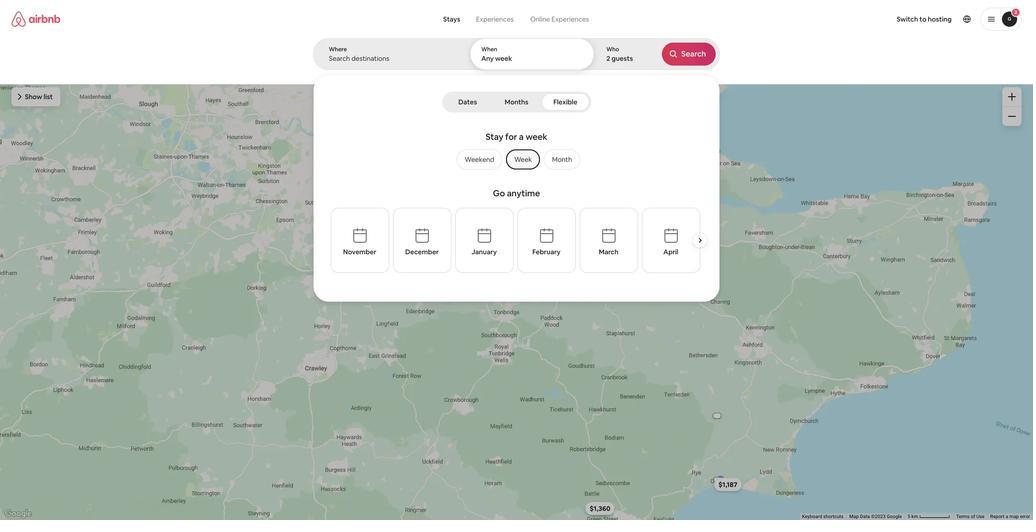 Task type: locate. For each thing, give the bounding box(es) containing it.
2 inside dropdown button
[[1015, 9, 1018, 15]]

0 horizontal spatial amazing
[[365, 61, 389, 69]]

months
[[505, 98, 529, 106]]

tab list containing dates
[[444, 91, 589, 113]]

none search field containing stay for a week
[[313, 0, 720, 302]]

1 vertical spatial week
[[526, 131, 548, 142]]

0 vertical spatial group
[[0, 38, 857, 76]]

list
[[44, 92, 53, 101]]

who 2 guests
[[607, 45, 633, 63]]

switch to hosting
[[897, 15, 952, 23]]

experiences right the online at the right of page
[[552, 15, 589, 23]]

december button
[[393, 208, 451, 273]]

flexible button
[[542, 93, 589, 111]]

0 vertical spatial week
[[495, 54, 512, 63]]

february button
[[517, 208, 576, 273]]

1 experiences from the left
[[476, 15, 514, 23]]

1 horizontal spatial 2
[[1015, 9, 1018, 15]]

breakfasts
[[320, 61, 349, 69]]

a
[[519, 131, 524, 142], [1006, 514, 1009, 519]]

show
[[25, 92, 42, 101]]

use
[[977, 514, 985, 519]]

experiences
[[476, 15, 514, 23], [552, 15, 589, 23]]

group down stay for a week
[[453, 149, 580, 170]]

1 vertical spatial group
[[453, 149, 580, 170]]

anytime
[[507, 188, 540, 199]]

None search field
[[313, 0, 720, 302]]

0 vertical spatial 2
[[1015, 9, 1018, 15]]

amazing left views
[[365, 61, 389, 69]]

1 horizontal spatial amazing
[[547, 61, 571, 69]]

stays tab panel
[[313, 38, 720, 302]]

a inside stay for a week group
[[519, 131, 524, 142]]

map
[[850, 514, 859, 519]]

0 horizontal spatial experiences
[[476, 15, 514, 23]]

2 inside who 2 guests
[[607, 54, 610, 63]]

5 km button
[[905, 513, 954, 520]]

january
[[472, 248, 497, 256]]

stay
[[486, 131, 504, 142]]

where
[[329, 45, 347, 53]]

0 vertical spatial a
[[519, 131, 524, 142]]

group containing weekend
[[453, 149, 580, 170]]

1 vertical spatial 2
[[607, 54, 610, 63]]

keyboard shortcuts button
[[802, 513, 844, 520]]

switch to hosting link
[[891, 9, 958, 29]]

0 horizontal spatial week
[[495, 54, 512, 63]]

january button
[[455, 208, 514, 273]]

experiences up when
[[476, 15, 514, 23]]

0 horizontal spatial a
[[519, 131, 524, 142]]

group down stays button on the top of the page
[[0, 38, 857, 76]]

a left map
[[1006, 514, 1009, 519]]

map data ©2023 google
[[850, 514, 902, 519]]

week right any
[[495, 54, 512, 63]]

group inside stay for a week group
[[453, 149, 580, 170]]

views
[[390, 61, 405, 69]]

to
[[920, 15, 927, 23]]

profile element
[[638, 0, 1022, 38]]

a right for
[[519, 131, 524, 142]]

report a map error link
[[991, 514, 1031, 519]]

amazing left pools
[[547, 61, 571, 69]]

display total before taxes switch
[[997, 51, 1014, 63]]

week
[[515, 155, 532, 164]]

group
[[0, 38, 857, 76], [453, 149, 580, 170]]

tab list
[[444, 91, 589, 113]]

amazing
[[365, 61, 389, 69], [547, 61, 571, 69]]

$1,360
[[590, 504, 611, 513]]

experiences inside button
[[476, 15, 514, 23]]

2
[[1015, 9, 1018, 15], [607, 54, 610, 63]]

april button
[[642, 208, 700, 273]]

0 horizontal spatial 2
[[607, 54, 610, 63]]

online experiences link
[[522, 10, 598, 29]]

amazing pools
[[547, 61, 587, 69]]

march
[[599, 248, 619, 256]]

tiny
[[644, 61, 656, 69]]

stays
[[443, 15, 460, 23]]

week
[[495, 54, 512, 63], [526, 131, 548, 142]]

vineyards
[[420, 61, 447, 69]]

1 horizontal spatial a
[[1006, 514, 1009, 519]]

1 horizontal spatial week
[[526, 131, 548, 142]]

week right for
[[526, 131, 548, 142]]

1 vertical spatial a
[[1006, 514, 1009, 519]]

design
[[606, 61, 625, 69]]

1 horizontal spatial experiences
[[552, 15, 589, 23]]

of
[[971, 514, 976, 519]]

2 experiences from the left
[[552, 15, 589, 23]]

pools
[[572, 61, 587, 69]]



Task type: vqa. For each thing, say whether or not it's contained in the screenshot.
has
no



Task type: describe. For each thing, give the bounding box(es) containing it.
november button
[[331, 208, 389, 273]]

data
[[860, 514, 870, 519]]

december
[[405, 248, 439, 256]]

google map
showing 68 stays. region
[[0, 76, 1033, 520]]

stay for a week
[[486, 131, 548, 142]]

bed & breakfasts
[[303, 61, 349, 69]]

show list
[[25, 92, 53, 101]]

homes
[[657, 61, 675, 69]]

month
[[552, 155, 572, 164]]

keyboard
[[802, 514, 822, 519]]

terms of use
[[957, 514, 985, 519]]

for
[[505, 131, 517, 142]]

amazing for amazing pools
[[547, 61, 571, 69]]

km
[[912, 514, 919, 519]]

what can we help you find? tab list
[[436, 10, 522, 29]]

map
[[1010, 514, 1019, 519]]

months button
[[494, 93, 540, 111]]

who
[[607, 45, 619, 53]]

report a map error
[[991, 514, 1031, 519]]

tab list inside stays tab panel
[[444, 91, 589, 113]]

switch
[[897, 15, 918, 23]]

&
[[315, 61, 319, 69]]

february
[[533, 248, 561, 256]]

show list button
[[11, 87, 60, 106]]

go anytime
[[493, 188, 540, 199]]

new
[[470, 61, 482, 69]]

go anytime group
[[331, 184, 711, 289]]

november
[[343, 248, 376, 256]]

$1,187
[[719, 480, 738, 489]]

amazing for amazing views
[[365, 61, 389, 69]]

keyboard shortcuts
[[802, 514, 844, 519]]

terms
[[957, 514, 970, 519]]

report
[[991, 514, 1005, 519]]

week inside when any week
[[495, 54, 512, 63]]

april
[[664, 248, 679, 256]]

tiny homes
[[644, 61, 675, 69]]

Where field
[[329, 54, 454, 63]]

stay for a week group
[[361, 127, 672, 184]]

zoom in image
[[1009, 93, 1016, 101]]

go
[[493, 188, 505, 199]]

terms of use link
[[957, 514, 985, 519]]

5 km
[[908, 514, 920, 519]]

google image
[[2, 508, 34, 520]]

guests
[[612, 54, 633, 63]]

5
[[908, 514, 911, 519]]

when
[[481, 45, 497, 53]]

group containing amazing views
[[0, 38, 857, 76]]

2 button
[[981, 8, 1022, 31]]

google
[[887, 514, 902, 519]]

any
[[481, 54, 494, 63]]

dates button
[[444, 93, 492, 111]]

march button
[[580, 208, 638, 273]]

amazing views
[[365, 61, 405, 69]]

cabins
[[695, 61, 713, 69]]

zoom out image
[[1009, 113, 1016, 120]]

week inside group
[[526, 131, 548, 142]]

dates
[[459, 98, 477, 106]]

weekend
[[465, 155, 494, 164]]

bed
[[303, 61, 314, 69]]

$989
[[592, 504, 608, 513]]

$1,187 button
[[714, 478, 742, 491]]

online experiences
[[530, 15, 589, 23]]

©2023
[[871, 514, 886, 519]]

experiences button
[[468, 10, 522, 29]]

$1,360 button
[[586, 502, 615, 515]]

online
[[530, 15, 550, 23]]

error
[[1021, 514, 1031, 519]]

$989 button
[[588, 502, 612, 515]]

hosting
[[928, 15, 952, 23]]

when any week
[[481, 45, 512, 63]]

flexible
[[554, 98, 578, 106]]

stays button
[[436, 10, 468, 29]]

shortcuts
[[824, 514, 844, 519]]



